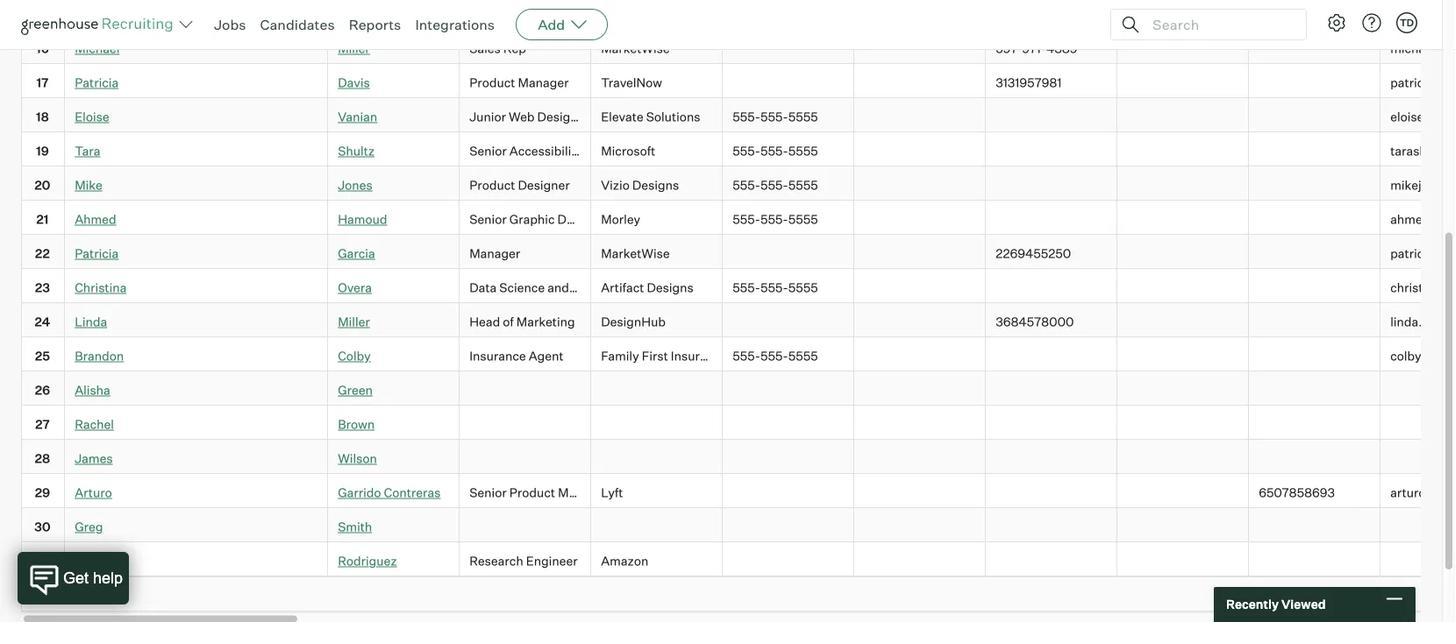 Task type: describe. For each thing, give the bounding box(es) containing it.
brown link
[[338, 418, 375, 433]]

garrido contreras
[[338, 486, 441, 502]]

contreras
[[384, 486, 441, 502]]

smith link
[[338, 521, 372, 536]]

junior for junior web designer
[[470, 110, 506, 125]]

row containing 15
[[21, 0, 1455, 30]]

specialist
[[649, 281, 705, 296]]

29 cell
[[21, 475, 65, 509]]

data science and visualization specialist - product design
[[470, 281, 805, 296]]

green link
[[338, 384, 373, 399]]

vanian
[[338, 110, 377, 125]]

marketing
[[517, 315, 575, 331]]

brown
[[338, 418, 375, 433]]

martinez
[[338, 7, 389, 23]]

senior for senior graphic designer morley
[[470, 213, 507, 228]]

product designer
[[470, 178, 570, 194]]

integrations link
[[415, 16, 495, 33]]

artifact designs
[[601, 281, 694, 296]]

patricia link for 22
[[75, 247, 119, 262]]

row containing 21
[[21, 201, 1455, 236]]

michael.ma
[[1391, 7, 1455, 23]]

555-555-5555 for vizio designs
[[733, 178, 818, 194]]

marketwise for analyst
[[601, 7, 670, 23]]

4389
[[1047, 42, 1078, 57]]

senior for senior accessibility designer
[[470, 144, 507, 160]]

mike
[[75, 178, 102, 194]]

patricia link for 17
[[75, 76, 119, 91]]

linda.miller@
[[1391, 315, 1455, 331]]

27 cell
[[21, 407, 65, 441]]

jobs
[[214, 16, 246, 33]]

senior product manager, shared rides
[[470, 486, 691, 502]]

table containing 15
[[21, 0, 1455, 613]]

24
[[35, 315, 50, 331]]

row containing 20
[[21, 167, 1455, 201]]

research engineer
[[470, 555, 578, 570]]

row containing 19
[[21, 133, 1455, 167]]

555-555-5555 for artifact designs
[[733, 281, 818, 296]]

colby
[[338, 349, 371, 365]]

6 5555 from the top
[[788, 349, 818, 365]]

jones
[[338, 178, 373, 194]]

Search text field
[[1148, 12, 1291, 37]]

26 cell
[[21, 373, 65, 407]]

colby link
[[338, 349, 371, 365]]

17 cell
[[21, 65, 65, 99]]

garcia
[[338, 247, 375, 262]]

brandon
[[75, 349, 124, 365]]

971-
[[1022, 42, 1047, 57]]

2 insurance from the left
[[671, 349, 728, 365]]

3131957981
[[996, 76, 1062, 91]]

solutions
[[646, 110, 701, 125]]

597-
[[996, 42, 1022, 57]]

30
[[34, 521, 51, 536]]

mikejones4
[[1391, 178, 1455, 194]]

30 cell
[[21, 509, 65, 544]]

hamoud link
[[338, 213, 387, 228]]

michael link for 15
[[75, 7, 120, 23]]

martinez link
[[338, 7, 389, 23]]

patricia for 22
[[75, 247, 119, 262]]

row containing 23
[[21, 270, 1455, 304]]

green
[[338, 384, 373, 399]]

patricia.gar
[[1391, 247, 1455, 262]]

junior analyst
[[470, 7, 552, 23]]

24 cell
[[21, 304, 65, 338]]

23 cell
[[21, 270, 65, 304]]

20 cell
[[21, 167, 65, 201]]

5555 for elevate solutions
[[788, 110, 818, 125]]

christina
[[75, 281, 127, 296]]

michael inside cell
[[75, 555, 120, 570]]

senior graphic designer morley
[[470, 213, 641, 228]]

linda link
[[75, 315, 107, 331]]

-
[[708, 281, 713, 296]]

integrations
[[415, 16, 495, 33]]

shultz
[[338, 144, 375, 160]]

senior for senior product manager, shared rides
[[470, 486, 507, 502]]

artifact
[[601, 281, 644, 296]]

wilson link
[[338, 452, 377, 468]]

junior for junior analyst
[[470, 7, 506, 23]]

27
[[35, 418, 50, 433]]

marketwise for rep
[[601, 42, 670, 57]]

brandon link
[[75, 349, 124, 365]]

td
[[1400, 17, 1414, 29]]

31 for 31 results
[[39, 588, 51, 603]]

designhub
[[601, 315, 666, 331]]

31 results
[[39, 588, 93, 603]]

miller link for sales rep
[[338, 42, 370, 57]]

head
[[470, 315, 500, 331]]

29
[[35, 486, 50, 502]]

michael for 15
[[75, 7, 120, 23]]

family first insurance 555-555-5555
[[601, 349, 818, 365]]

christinaove
[[1391, 281, 1455, 296]]

garcia link
[[338, 247, 375, 262]]

james link
[[75, 452, 113, 468]]

visualization
[[572, 281, 646, 296]]

17
[[36, 76, 49, 91]]

row containing 18
[[21, 99, 1455, 133]]

row containing 30
[[21, 509, 1455, 544]]

product down sales rep
[[470, 76, 515, 91]]

td button
[[1393, 9, 1421, 37]]

morley
[[601, 213, 641, 228]]

19
[[36, 144, 49, 160]]

miller link for head of marketing
[[338, 315, 370, 331]]

tara
[[75, 144, 100, 160]]

overa
[[338, 281, 372, 296]]

michael cell
[[65, 544, 328, 578]]

row containing 26
[[21, 373, 1455, 407]]

1 insurance from the left
[[470, 349, 526, 365]]

sales
[[470, 42, 501, 57]]

31 cell
[[21, 544, 65, 578]]

sales rep
[[470, 42, 526, 57]]

22
[[35, 247, 50, 262]]

christina link
[[75, 281, 127, 296]]

555-555-5555 for elevate solutions
[[733, 110, 818, 125]]

6507858693
[[1259, 486, 1335, 502]]



Task type: locate. For each thing, give the bounding box(es) containing it.
wilson
[[338, 452, 377, 468]]

1 vertical spatial michael
[[75, 42, 120, 57]]

row containing 16
[[21, 30, 1455, 65]]

21 cell
[[21, 201, 65, 236]]

18
[[36, 110, 49, 125]]

3 senior from the top
[[470, 486, 507, 502]]

1 miller link from the top
[[338, 42, 370, 57]]

tara link
[[75, 144, 100, 160]]

graphic
[[510, 213, 555, 228]]

19 cell
[[21, 133, 65, 167]]

mike link
[[75, 178, 102, 194]]

31 left results
[[39, 588, 51, 603]]

patricia for 17
[[75, 76, 119, 91]]

0 vertical spatial 31
[[36, 555, 49, 570]]

jobs link
[[214, 16, 246, 33]]

18 cell
[[21, 99, 65, 133]]

5555 for artifact designs
[[788, 281, 818, 296]]

arturo
[[75, 486, 112, 502]]

eloisevanian
[[1391, 110, 1455, 125]]

2 marketwise from the top
[[601, 42, 670, 57]]

1 vertical spatial marketwise
[[601, 42, 670, 57]]

row containing 31
[[21, 544, 1455, 578]]

designs for vizio designs
[[632, 178, 679, 194]]

microsoft
[[601, 144, 656, 160]]

1 vertical spatial designs
[[647, 281, 694, 296]]

0 vertical spatial michael link
[[75, 7, 120, 23]]

1 senior from the top
[[470, 144, 507, 160]]

patricia down ahmed
[[75, 247, 119, 262]]

greg
[[75, 521, 103, 536]]

add
[[538, 16, 565, 33]]

rodriguez
[[338, 555, 397, 570]]

25 cell
[[21, 338, 65, 373]]

3 5555 from the top
[[788, 178, 818, 194]]

patricia up eloise on the top of the page
[[75, 76, 119, 91]]

arturo link
[[75, 486, 112, 502]]

1 patricia from the top
[[75, 76, 119, 91]]

configure image
[[1327, 12, 1348, 33]]

lyft
[[601, 486, 623, 502]]

garrido contreras link
[[338, 486, 441, 502]]

1 vertical spatial senior
[[470, 213, 507, 228]]

3 555-555-5555 from the top
[[733, 178, 818, 194]]

michael for 16
[[75, 42, 120, 57]]

1 michael link from the top
[[75, 7, 120, 23]]

davis link
[[338, 76, 370, 91]]

design
[[764, 281, 805, 296]]

miller for head of marketing
[[338, 315, 370, 331]]

michael right 15 cell on the left of the page
[[75, 7, 120, 23]]

michael link
[[75, 7, 120, 23], [75, 42, 120, 57]]

designs right vizio
[[632, 178, 679, 194]]

engineer
[[526, 555, 578, 570]]

senior accessibility designer
[[470, 144, 637, 160]]

designer for web
[[537, 110, 589, 125]]

5 5555 from the top
[[788, 281, 818, 296]]

designer up vizio
[[585, 144, 637, 160]]

3 row from the top
[[21, 65, 1455, 99]]

miller for sales rep
[[338, 42, 370, 57]]

2 555-555-5555 from the top
[[733, 144, 818, 160]]

designer for accessibility
[[585, 144, 637, 160]]

3 marketwise from the top
[[601, 247, 670, 262]]

26
[[35, 384, 50, 399]]

miller down reports
[[338, 42, 370, 57]]

0 vertical spatial miller link
[[338, 42, 370, 57]]

2 5555 from the top
[[788, 144, 818, 160]]

candidates link
[[260, 16, 335, 33]]

product up "graphic"
[[470, 178, 515, 194]]

row containing 17
[[21, 65, 1455, 99]]

michael link for 16
[[75, 42, 120, 57]]

row containing 27
[[21, 407, 1455, 441]]

2 patricia from the top
[[75, 247, 119, 262]]

designer up senior accessibility designer
[[537, 110, 589, 125]]

junior web designer
[[470, 110, 589, 125]]

patricia link up eloise on the top of the page
[[75, 76, 119, 91]]

row containing 22
[[21, 236, 1455, 270]]

4 555-555-5555 from the top
[[733, 213, 818, 228]]

2 michael link from the top
[[75, 42, 120, 57]]

designer down the "accessibility"
[[518, 178, 570, 194]]

viewed
[[1282, 597, 1326, 613]]

1 5555 from the top
[[788, 110, 818, 125]]

alisha
[[75, 384, 110, 399]]

manager up the junior web designer
[[518, 76, 569, 91]]

5 555-555-5555 from the top
[[733, 281, 818, 296]]

1 horizontal spatial insurance
[[671, 349, 728, 365]]

31 inside cell
[[36, 555, 49, 570]]

research
[[470, 555, 523, 570]]

4 row from the top
[[21, 99, 1455, 133]]

davis
[[338, 76, 370, 91]]

recently viewed
[[1227, 597, 1326, 613]]

1 junior from the top
[[470, 7, 506, 23]]

0 vertical spatial senior
[[470, 144, 507, 160]]

rodriguez link
[[338, 555, 397, 570]]

senior
[[470, 144, 507, 160], [470, 213, 507, 228], [470, 486, 507, 502]]

15 row from the top
[[21, 475, 1455, 509]]

28 cell
[[21, 441, 65, 475]]

designer for graphic
[[558, 213, 610, 228]]

0 vertical spatial designs
[[632, 178, 679, 194]]

2 michael from the top
[[75, 42, 120, 57]]

senior left "graphic"
[[470, 213, 507, 228]]

2269455250
[[996, 247, 1071, 262]]

15 cell
[[21, 0, 65, 30]]

0 vertical spatial manager
[[518, 76, 569, 91]]

2 miller link from the top
[[338, 315, 370, 331]]

25
[[35, 349, 50, 365]]

17 row from the top
[[21, 544, 1455, 578]]

arturo.garri
[[1391, 486, 1455, 502]]

0 vertical spatial michael
[[75, 7, 120, 23]]

insurance
[[470, 349, 526, 365], [671, 349, 728, 365]]

junior up sales
[[470, 7, 506, 23]]

designs for artifact designs
[[647, 281, 694, 296]]

table
[[21, 0, 1455, 613]]

0 vertical spatial marketwise
[[601, 7, 670, 23]]

row
[[21, 0, 1455, 30], [21, 30, 1455, 65], [21, 65, 1455, 99], [21, 99, 1455, 133], [21, 133, 1455, 167], [21, 167, 1455, 201], [21, 201, 1455, 236], [21, 236, 1455, 270], [21, 270, 1455, 304], [21, 304, 1455, 338], [21, 338, 1455, 373], [21, 373, 1455, 407], [21, 407, 1455, 441], [21, 441, 1455, 475], [21, 475, 1455, 509], [21, 509, 1455, 544], [21, 544, 1455, 578]]

linda
[[75, 315, 107, 331]]

0 vertical spatial patricia
[[75, 76, 119, 91]]

vizio
[[601, 178, 630, 194]]

rep
[[503, 42, 526, 57]]

3 michael from the top
[[75, 555, 120, 570]]

of
[[503, 315, 514, 331]]

designer down vizio
[[558, 213, 610, 228]]

greenhouse recruiting image
[[21, 14, 179, 35]]

row containing 25
[[21, 338, 1455, 373]]

reports link
[[349, 16, 401, 33]]

9 row from the top
[[21, 270, 1455, 304]]

7 row from the top
[[21, 201, 1455, 236]]

product right -
[[716, 281, 762, 296]]

michael down greenhouse recruiting image
[[75, 42, 120, 57]]

row containing 28
[[21, 441, 1455, 475]]

21
[[36, 213, 49, 228]]

2 vertical spatial michael
[[75, 555, 120, 570]]

manager
[[518, 76, 569, 91], [470, 247, 520, 262]]

vizio designs
[[601, 178, 679, 194]]

16
[[36, 42, 49, 57]]

web
[[509, 110, 535, 125]]

miller
[[338, 42, 370, 57], [338, 315, 370, 331]]

1 vertical spatial junior
[[470, 110, 506, 125]]

31 down 30
[[36, 555, 49, 570]]

first
[[642, 349, 668, 365]]

shared
[[615, 486, 656, 502]]

patricia link down ahmed
[[75, 247, 119, 262]]

alisha link
[[75, 384, 110, 399]]

michael.mil
[[1391, 42, 1455, 57]]

1 vertical spatial miller
[[338, 315, 370, 331]]

agent
[[529, 349, 564, 365]]

1 vertical spatial manager
[[470, 247, 520, 262]]

555-
[[733, 110, 761, 125], [761, 110, 788, 125], [733, 144, 761, 160], [761, 144, 788, 160], [733, 178, 761, 194], [761, 178, 788, 194], [733, 213, 761, 228], [761, 213, 788, 228], [733, 281, 761, 296], [761, 281, 788, 296], [733, 349, 761, 365], [761, 349, 788, 365]]

rachel link
[[75, 418, 114, 433]]

manager up data
[[470, 247, 520, 262]]

travelnow
[[601, 76, 662, 91]]

13 row from the top
[[21, 407, 1455, 441]]

6 row from the top
[[21, 167, 1455, 201]]

22 cell
[[21, 236, 65, 270]]

0 horizontal spatial insurance
[[470, 349, 526, 365]]

1 vertical spatial 31
[[39, 588, 51, 603]]

12 row from the top
[[21, 373, 1455, 407]]

2 senior from the top
[[470, 213, 507, 228]]

row containing 24
[[21, 304, 1455, 338]]

michael link down greenhouse recruiting image
[[75, 42, 120, 57]]

row containing 29
[[21, 475, 1455, 509]]

michael down greg link
[[75, 555, 120, 570]]

eloise link
[[75, 110, 109, 125]]

5555 for microsoft
[[788, 144, 818, 160]]

senior up the research
[[470, 486, 507, 502]]

junior left web
[[470, 110, 506, 125]]

20
[[35, 178, 50, 194]]

insurance agent
[[470, 349, 564, 365]]

miller link up colby 'link'
[[338, 315, 370, 331]]

james
[[75, 452, 113, 468]]

product
[[470, 76, 515, 91], [470, 178, 515, 194], [716, 281, 762, 296], [510, 486, 555, 502]]

31 for 31
[[36, 555, 49, 570]]

insurance down of
[[470, 349, 526, 365]]

junior
[[470, 7, 506, 23], [470, 110, 506, 125]]

14 row from the top
[[21, 441, 1455, 475]]

designs left -
[[647, 281, 694, 296]]

0 vertical spatial patricia link
[[75, 76, 119, 91]]

rides
[[659, 486, 691, 502]]

4 5555 from the top
[[788, 213, 818, 228]]

product left manager,
[[510, 486, 555, 502]]

greg link
[[75, 521, 103, 536]]

1 row from the top
[[21, 0, 1455, 30]]

1 miller from the top
[[338, 42, 370, 57]]

1 patricia link from the top
[[75, 76, 119, 91]]

shultz link
[[338, 144, 375, 160]]

0 vertical spatial miller
[[338, 42, 370, 57]]

5555 for vizio designs
[[788, 178, 818, 194]]

16 cell
[[21, 30, 65, 65]]

product manager
[[470, 76, 569, 91]]

cell
[[723, 0, 855, 30], [855, 0, 986, 30], [986, 0, 1118, 30], [1118, 0, 1249, 30], [1249, 0, 1381, 30], [723, 30, 855, 65], [855, 30, 986, 65], [1118, 30, 1249, 65], [1249, 30, 1381, 65], [723, 65, 855, 99], [855, 65, 986, 99], [1118, 65, 1249, 99], [1249, 65, 1381, 99], [855, 99, 986, 133], [986, 99, 1118, 133], [1118, 99, 1249, 133], [1249, 99, 1381, 133], [855, 133, 986, 167], [986, 133, 1118, 167], [1118, 133, 1249, 167], [1249, 133, 1381, 167], [855, 167, 986, 201], [986, 167, 1118, 201], [1118, 167, 1249, 201], [1249, 167, 1381, 201], [855, 201, 986, 236], [986, 201, 1118, 236], [1118, 201, 1249, 236], [1249, 201, 1381, 236], [723, 236, 855, 270], [855, 236, 986, 270], [1118, 236, 1249, 270], [1249, 236, 1381, 270], [855, 270, 986, 304], [986, 270, 1118, 304], [1118, 270, 1249, 304], [1249, 270, 1381, 304], [723, 304, 855, 338], [855, 304, 986, 338], [1118, 304, 1249, 338], [1249, 304, 1381, 338], [855, 338, 986, 373], [986, 338, 1118, 373], [1118, 338, 1249, 373], [1249, 338, 1381, 373], [460, 373, 591, 407], [591, 373, 723, 407], [723, 373, 855, 407], [855, 373, 986, 407], [986, 373, 1118, 407], [1118, 373, 1249, 407], [1249, 373, 1381, 407], [1381, 373, 1455, 407], [460, 407, 591, 441], [591, 407, 723, 441], [723, 407, 855, 441], [855, 407, 986, 441], [986, 407, 1118, 441], [1118, 407, 1249, 441], [1249, 407, 1381, 441], [1381, 407, 1455, 441], [460, 441, 591, 475], [591, 441, 723, 475], [723, 441, 855, 475], [855, 441, 986, 475], [986, 441, 1118, 475], [1118, 441, 1249, 475], [1249, 441, 1381, 475], [1381, 441, 1455, 475], [723, 475, 855, 509], [855, 475, 986, 509], [986, 475, 1118, 509], [1118, 475, 1249, 509], [460, 509, 591, 544], [591, 509, 723, 544], [723, 509, 855, 544], [855, 509, 986, 544], [986, 509, 1118, 544], [1118, 509, 1249, 544], [1249, 509, 1381, 544], [1381, 509, 1455, 544], [723, 544, 855, 578], [855, 544, 986, 578], [986, 544, 1118, 578], [1118, 544, 1249, 578], [1249, 544, 1381, 578], [1381, 544, 1455, 578]]

1 555-555-5555 from the top
[[733, 110, 818, 125]]

1 vertical spatial patricia link
[[75, 247, 119, 262]]

5 row from the top
[[21, 133, 1455, 167]]

2 junior from the top
[[470, 110, 506, 125]]

insurance right first
[[671, 349, 728, 365]]

1 vertical spatial miller link
[[338, 315, 370, 331]]

senior up product designer
[[470, 144, 507, 160]]

analyst
[[509, 7, 552, 23]]

michael link right 15 cell on the left of the page
[[75, 7, 120, 23]]

555-555-5555 for microsoft
[[733, 144, 818, 160]]

tarashultz4
[[1391, 144, 1455, 160]]

amazon
[[601, 555, 649, 570]]

1 michael from the top
[[75, 7, 120, 23]]

31
[[36, 555, 49, 570], [39, 588, 51, 603]]

accessibility
[[510, 144, 583, 160]]

0 vertical spatial junior
[[470, 7, 506, 23]]

miller up colby 'link'
[[338, 315, 370, 331]]

2 vertical spatial senior
[[470, 486, 507, 502]]

1 marketwise from the top
[[601, 7, 670, 23]]

elevate solutions
[[601, 110, 701, 125]]

colbybrand
[[1391, 349, 1455, 365]]

10 row from the top
[[21, 304, 1455, 338]]

2 patricia link from the top
[[75, 247, 119, 262]]

miller link down reports
[[338, 42, 370, 57]]

designer
[[537, 110, 589, 125], [585, 144, 637, 160], [518, 178, 570, 194], [558, 213, 610, 228]]

eloise
[[75, 110, 109, 125]]

2 row from the top
[[21, 30, 1455, 65]]

hamoud
[[338, 213, 387, 228]]

science
[[499, 281, 545, 296]]

2 miller from the top
[[338, 315, 370, 331]]

miller link
[[338, 42, 370, 57], [338, 315, 370, 331]]

1 vertical spatial michael link
[[75, 42, 120, 57]]

elevate
[[601, 110, 644, 125]]

8 row from the top
[[21, 236, 1455, 270]]

1 vertical spatial patricia
[[75, 247, 119, 262]]

11 row from the top
[[21, 338, 1455, 373]]

2 vertical spatial marketwise
[[601, 247, 670, 262]]

16 row from the top
[[21, 509, 1455, 544]]



Task type: vqa. For each thing, say whether or not it's contained in the screenshot.
Garrido at the left bottom of the page
yes



